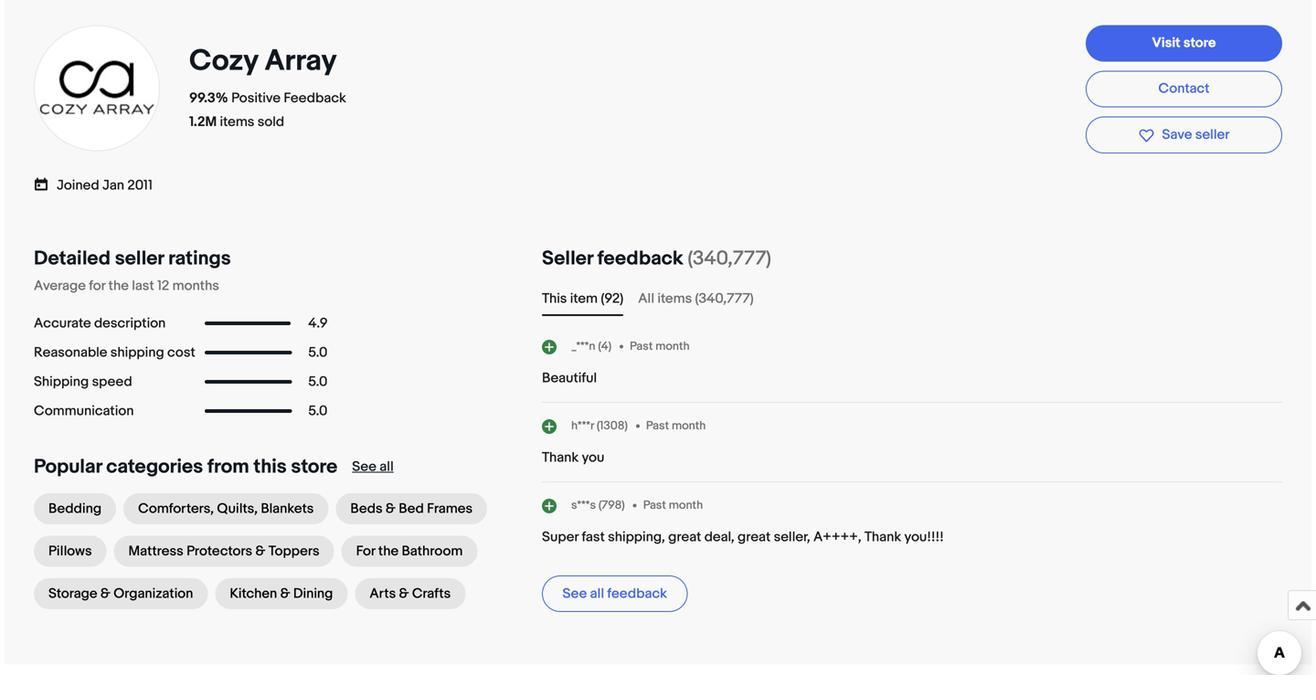 Task type: vqa. For each thing, say whether or not it's contained in the screenshot.
Accurate description
yes



Task type: locate. For each thing, give the bounding box(es) containing it.
1 vertical spatial thank
[[865, 529, 901, 546]]

items right 'all'
[[657, 291, 692, 307]]

0 vertical spatial thank
[[542, 450, 579, 466]]

3 5.0 from the top
[[308, 403, 328, 420]]

shipping
[[110, 345, 164, 361]]

1 vertical spatial past month
[[646, 419, 706, 433]]

beds & bed frames link
[[336, 494, 487, 525]]

see down super
[[563, 586, 587, 602]]

beautiful
[[542, 370, 597, 387]]

past month
[[630, 339, 690, 354], [646, 419, 706, 433], [643, 498, 703, 513]]

past for thank you
[[646, 419, 669, 433]]

kitchen & dining
[[230, 586, 333, 602]]

the
[[108, 278, 129, 294], [378, 543, 399, 560]]

arts & crafts
[[370, 586, 451, 602]]

feedback
[[597, 247, 683, 271], [607, 586, 667, 602]]

5.0
[[308, 345, 328, 361], [308, 374, 328, 390], [308, 403, 328, 420]]

12
[[157, 278, 169, 294]]

reasonable shipping cost
[[34, 345, 195, 361]]

super fast shipping, great deal, great seller, a++++, thank you!!!!
[[542, 529, 944, 546]]

(340,777) up all items (340,777)
[[688, 247, 771, 271]]

storage
[[48, 586, 97, 602]]

past month down 'all'
[[630, 339, 690, 354]]

ratings
[[168, 247, 231, 271]]

1 vertical spatial 5.0
[[308, 374, 328, 390]]

last
[[132, 278, 154, 294]]

2 vertical spatial past
[[643, 498, 666, 513]]

great left deal,
[[668, 529, 701, 546]]

store right visit
[[1183, 35, 1216, 51]]

protectors
[[187, 543, 252, 560]]

tab list containing this item (92)
[[542, 289, 1282, 309]]

bedding
[[48, 501, 102, 517]]

accurate
[[34, 315, 91, 332]]

shipping speed
[[34, 374, 132, 390]]

great right deal,
[[738, 529, 771, 546]]

0 horizontal spatial all
[[380, 459, 394, 475]]

past month for beautiful
[[630, 339, 690, 354]]

see
[[352, 459, 376, 475], [563, 586, 587, 602]]

1 vertical spatial items
[[657, 291, 692, 307]]

this
[[542, 291, 567, 307]]

0 vertical spatial past month
[[630, 339, 690, 354]]

past month for super fast shipping, great deal, great seller, a++++, thank you!!!!
[[643, 498, 703, 513]]

0 horizontal spatial seller
[[115, 247, 164, 271]]

feedback up 'all'
[[597, 247, 683, 271]]

1 vertical spatial month
[[672, 419, 706, 433]]

past up shipping,
[[643, 498, 666, 513]]

1 vertical spatial the
[[378, 543, 399, 560]]

save seller
[[1162, 127, 1230, 143]]

1 vertical spatial (340,777)
[[695, 291, 754, 307]]

5.0 for shipping
[[308, 345, 328, 361]]

see all feedback
[[563, 586, 667, 602]]

0 vertical spatial past
[[630, 339, 653, 354]]

see all
[[352, 459, 394, 475]]

& right storage
[[100, 586, 110, 602]]

1 horizontal spatial great
[[738, 529, 771, 546]]

seller,
[[774, 529, 810, 546]]

past
[[630, 339, 653, 354], [646, 419, 669, 433], [643, 498, 666, 513]]

& right the "arts"
[[399, 586, 409, 602]]

crafts
[[412, 586, 451, 602]]

0 vertical spatial (340,777)
[[688, 247, 771, 271]]

h***r (1308)
[[571, 419, 628, 433]]

accurate description
[[34, 315, 166, 332]]

all
[[380, 459, 394, 475], [590, 586, 604, 602]]

past month right (1308)
[[646, 419, 706, 433]]

see for see all feedback
[[563, 586, 587, 602]]

categories
[[106, 455, 203, 479]]

2 vertical spatial 5.0
[[308, 403, 328, 420]]

0 vertical spatial store
[[1183, 35, 1216, 51]]

seller
[[1195, 127, 1230, 143], [115, 247, 164, 271]]

99.3% positive feedback 1.2m items sold
[[189, 90, 346, 130]]

1 horizontal spatial all
[[590, 586, 604, 602]]

past month for thank you
[[646, 419, 706, 433]]

0 vertical spatial see
[[352, 459, 376, 475]]

contact link
[[1086, 71, 1282, 107]]

1 horizontal spatial seller
[[1195, 127, 1230, 143]]

seller inside button
[[1195, 127, 1230, 143]]

kitchen
[[230, 586, 277, 602]]

see up beds
[[352, 459, 376, 475]]

2 vertical spatial month
[[669, 498, 703, 513]]

s***s
[[571, 498, 596, 513]]

1 horizontal spatial store
[[1183, 35, 1216, 51]]

see for see all
[[352, 459, 376, 475]]

array
[[265, 44, 336, 79]]

0 vertical spatial all
[[380, 459, 394, 475]]

items
[[220, 114, 254, 130], [657, 291, 692, 307]]

0 horizontal spatial the
[[108, 278, 129, 294]]

thank left you
[[542, 450, 579, 466]]

month
[[655, 339, 690, 354], [672, 419, 706, 433], [669, 498, 703, 513]]

1 vertical spatial seller
[[115, 247, 164, 271]]

a++++,
[[813, 529, 861, 546]]

seller
[[542, 247, 593, 271]]

& for kitchen & dining
[[280, 586, 290, 602]]

bathroom
[[402, 543, 463, 560]]

& left the dining on the left bottom of page
[[280, 586, 290, 602]]

0 horizontal spatial store
[[291, 455, 337, 479]]

0 horizontal spatial great
[[668, 529, 701, 546]]

past right (4)
[[630, 339, 653, 354]]

sold
[[258, 114, 284, 130]]

1 horizontal spatial see
[[563, 586, 587, 602]]

2 vertical spatial past month
[[643, 498, 703, 513]]

(340,777) inside tab list
[[695, 291, 754, 307]]

cost
[[167, 345, 195, 361]]

all down fast
[[590, 586, 604, 602]]

0 vertical spatial 5.0
[[308, 345, 328, 361]]

see all link
[[352, 459, 394, 475]]

(340,777) right 'all'
[[695, 291, 754, 307]]

past right (1308)
[[646, 419, 669, 433]]

past month up shipping,
[[643, 498, 703, 513]]

1.2m
[[189, 114, 217, 130]]

frames
[[427, 501, 473, 517]]

tab list
[[542, 289, 1282, 309]]

1 horizontal spatial the
[[378, 543, 399, 560]]

1 vertical spatial all
[[590, 586, 604, 602]]

from
[[207, 455, 249, 479]]

& for arts & crafts
[[399, 586, 409, 602]]

0 vertical spatial items
[[220, 114, 254, 130]]

communication
[[34, 403, 134, 420]]

1 vertical spatial past
[[646, 419, 669, 433]]

store right this
[[291, 455, 337, 479]]

s***s (798)
[[571, 498, 625, 513]]

kitchen & dining link
[[215, 579, 348, 610]]

joined jan 2011
[[57, 177, 153, 194]]

great
[[668, 529, 701, 546], [738, 529, 771, 546]]

for
[[89, 278, 105, 294]]

save
[[1162, 127, 1192, 143]]

99.3%
[[189, 90, 228, 107]]

0 vertical spatial seller
[[1195, 127, 1230, 143]]

seller up last
[[115, 247, 164, 271]]

1 5.0 from the top
[[308, 345, 328, 361]]

beds & bed frames
[[350, 501, 473, 517]]

this
[[254, 455, 287, 479]]

feedback down shipping,
[[607, 586, 667, 602]]

items down positive
[[220, 114, 254, 130]]

jan
[[102, 177, 124, 194]]

& left the bed
[[386, 501, 396, 517]]

0 horizontal spatial items
[[220, 114, 254, 130]]

month up super fast shipping, great deal, great seller, a++++, thank you!!!!
[[669, 498, 703, 513]]

&
[[386, 501, 396, 517], [255, 543, 265, 560], [100, 586, 110, 602], [280, 586, 290, 602], [399, 586, 409, 602]]

shipping,
[[608, 529, 665, 546]]

seller for save
[[1195, 127, 1230, 143]]

contact
[[1158, 80, 1210, 97]]

month right (1308)
[[672, 419, 706, 433]]

month down all items (340,777)
[[655, 339, 690, 354]]

4.9
[[308, 315, 328, 332]]

2 great from the left
[[738, 529, 771, 546]]

2 5.0 from the top
[[308, 374, 328, 390]]

0 horizontal spatial see
[[352, 459, 376, 475]]

comforters,
[[138, 501, 214, 517]]

deal,
[[704, 529, 734, 546]]

you
[[582, 450, 604, 466]]

for the bathroom link
[[341, 536, 477, 567]]

all up beds
[[380, 459, 394, 475]]

thank left 'you!!!!'
[[865, 529, 901, 546]]

5.0 for speed
[[308, 374, 328, 390]]

for
[[356, 543, 375, 560]]

seller right 'save'
[[1195, 127, 1230, 143]]

all for see all feedback
[[590, 586, 604, 602]]

1 vertical spatial see
[[563, 586, 587, 602]]

(340,777)
[[688, 247, 771, 271], [695, 291, 754, 307]]

0 vertical spatial month
[[655, 339, 690, 354]]

1 horizontal spatial items
[[657, 291, 692, 307]]



Task type: describe. For each thing, give the bounding box(es) containing it.
popular categories from this store
[[34, 455, 337, 479]]

beds
[[350, 501, 383, 517]]

bed
[[399, 501, 424, 517]]

arts
[[370, 586, 396, 602]]

cozy
[[189, 44, 258, 79]]

detailed
[[34, 247, 111, 271]]

thank you
[[542, 450, 604, 466]]

months
[[172, 278, 219, 294]]

visit
[[1152, 35, 1180, 51]]

pillows
[[48, 543, 92, 560]]

visit store link
[[1086, 25, 1282, 62]]

you!!!!
[[904, 529, 944, 546]]

visit store
[[1152, 35, 1216, 51]]

organization
[[114, 586, 193, 602]]

description
[[94, 315, 166, 332]]

1 horizontal spatial thank
[[865, 529, 901, 546]]

speed
[[92, 374, 132, 390]]

month for you
[[672, 419, 706, 433]]

quilts,
[[217, 501, 258, 517]]

cozy array image
[[33, 24, 161, 152]]

comforters, quilts, blankets
[[138, 501, 314, 517]]

& left toppers
[[255, 543, 265, 560]]

items inside tab list
[[657, 291, 692, 307]]

popular
[[34, 455, 102, 479]]

blankets
[[261, 501, 314, 517]]

cozy array
[[189, 44, 336, 79]]

past for super fast shipping, great deal, great seller, a++++, thank you!!!!
[[643, 498, 666, 513]]

seller for detailed
[[115, 247, 164, 271]]

the inside 'link'
[[378, 543, 399, 560]]

all for see all
[[380, 459, 394, 475]]

& for beds & bed frames
[[386, 501, 396, 517]]

storage & organization
[[48, 586, 193, 602]]

for the bathroom
[[356, 543, 463, 560]]

save seller button
[[1086, 117, 1282, 153]]

text__icon wrapper image
[[34, 175, 57, 192]]

toppers
[[268, 543, 319, 560]]

0 vertical spatial feedback
[[597, 247, 683, 271]]

(340,777) for seller feedback (340,777)
[[688, 247, 771, 271]]

(4)
[[598, 339, 612, 354]]

comforters, quilts, blankets link
[[123, 494, 328, 525]]

(340,777) for all items (340,777)
[[695, 291, 754, 307]]

(1308)
[[597, 419, 628, 433]]

see all feedback link
[[542, 576, 688, 612]]

reasonable
[[34, 345, 107, 361]]

arts & crafts link
[[355, 579, 465, 610]]

1 vertical spatial feedback
[[607, 586, 667, 602]]

past for beautiful
[[630, 339, 653, 354]]

all items (340,777)
[[638, 291, 754, 307]]

super
[[542, 529, 579, 546]]

items inside 99.3% positive feedback 1.2m items sold
[[220, 114, 254, 130]]

cozy array link
[[189, 44, 343, 79]]

1 vertical spatial store
[[291, 455, 337, 479]]

& for storage & organization
[[100, 586, 110, 602]]

dining
[[293, 586, 333, 602]]

1 great from the left
[[668, 529, 701, 546]]

_***n
[[571, 339, 595, 354]]

detailed seller ratings
[[34, 247, 231, 271]]

all
[[638, 291, 654, 307]]

mattress protectors  & toppers
[[128, 543, 319, 560]]

pillows link
[[34, 536, 107, 567]]

0 vertical spatial the
[[108, 278, 129, 294]]

mattress protectors  & toppers link
[[114, 536, 334, 567]]

2011
[[127, 177, 153, 194]]

joined
[[57, 177, 99, 194]]

shipping
[[34, 374, 89, 390]]

mattress
[[128, 543, 183, 560]]

bedding link
[[34, 494, 116, 525]]

average for the last 12 months
[[34, 278, 219, 294]]

this item (92)
[[542, 291, 624, 307]]

storage & organization link
[[34, 579, 208, 610]]

h***r
[[571, 419, 594, 433]]

month for fast
[[669, 498, 703, 513]]

positive
[[231, 90, 281, 107]]

(798)
[[598, 498, 625, 513]]

_***n (4)
[[571, 339, 612, 354]]

seller feedback (340,777)
[[542, 247, 771, 271]]

feedback
[[284, 90, 346, 107]]

(92)
[[601, 291, 624, 307]]

0 horizontal spatial thank
[[542, 450, 579, 466]]

item
[[570, 291, 598, 307]]



